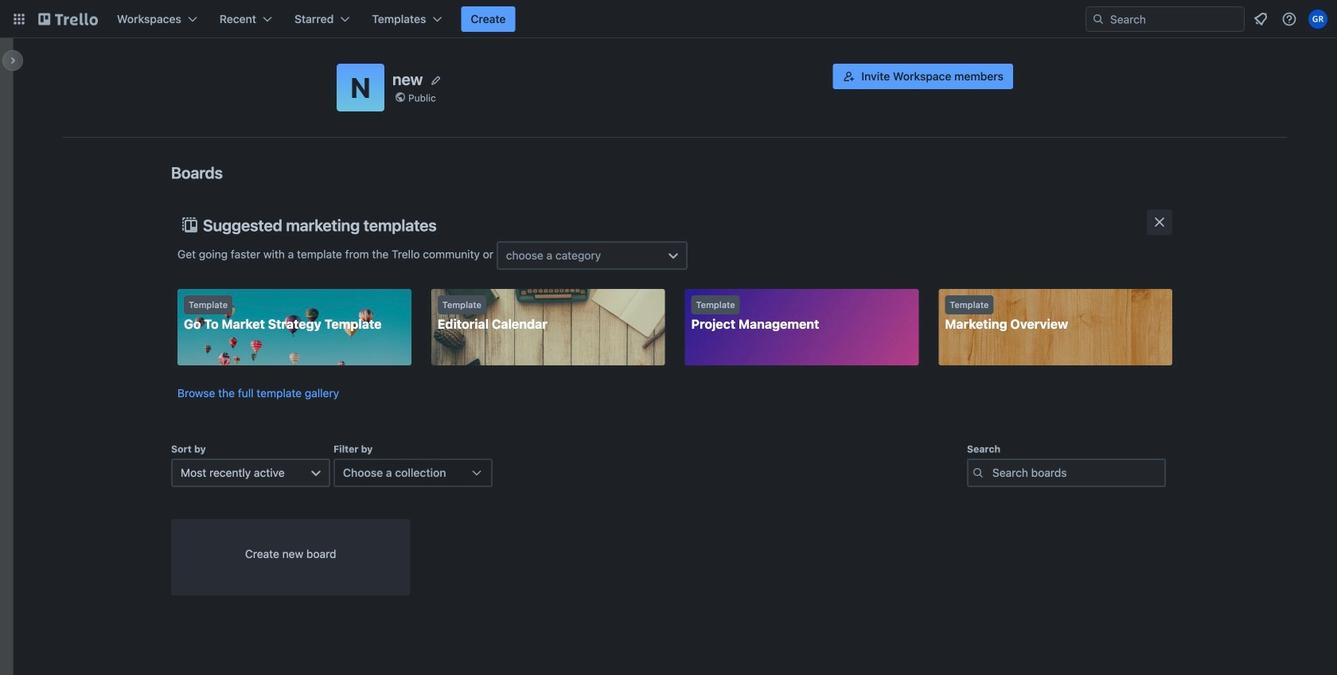 Task type: locate. For each thing, give the bounding box(es) containing it.
Search field
[[1105, 8, 1244, 30]]

search image
[[1092, 13, 1105, 25]]



Task type: vqa. For each thing, say whether or not it's contained in the screenshot.
Greg Robinson (Gregrobinson96) icon at the top
yes



Task type: describe. For each thing, give the bounding box(es) containing it.
primary element
[[0, 0, 1337, 38]]

back to home image
[[38, 6, 98, 32]]

greg robinson (gregrobinson96) image
[[1309, 10, 1328, 29]]

0 notifications image
[[1251, 10, 1271, 29]]

open information menu image
[[1282, 11, 1298, 27]]

Search boards text field
[[967, 459, 1166, 487]]



